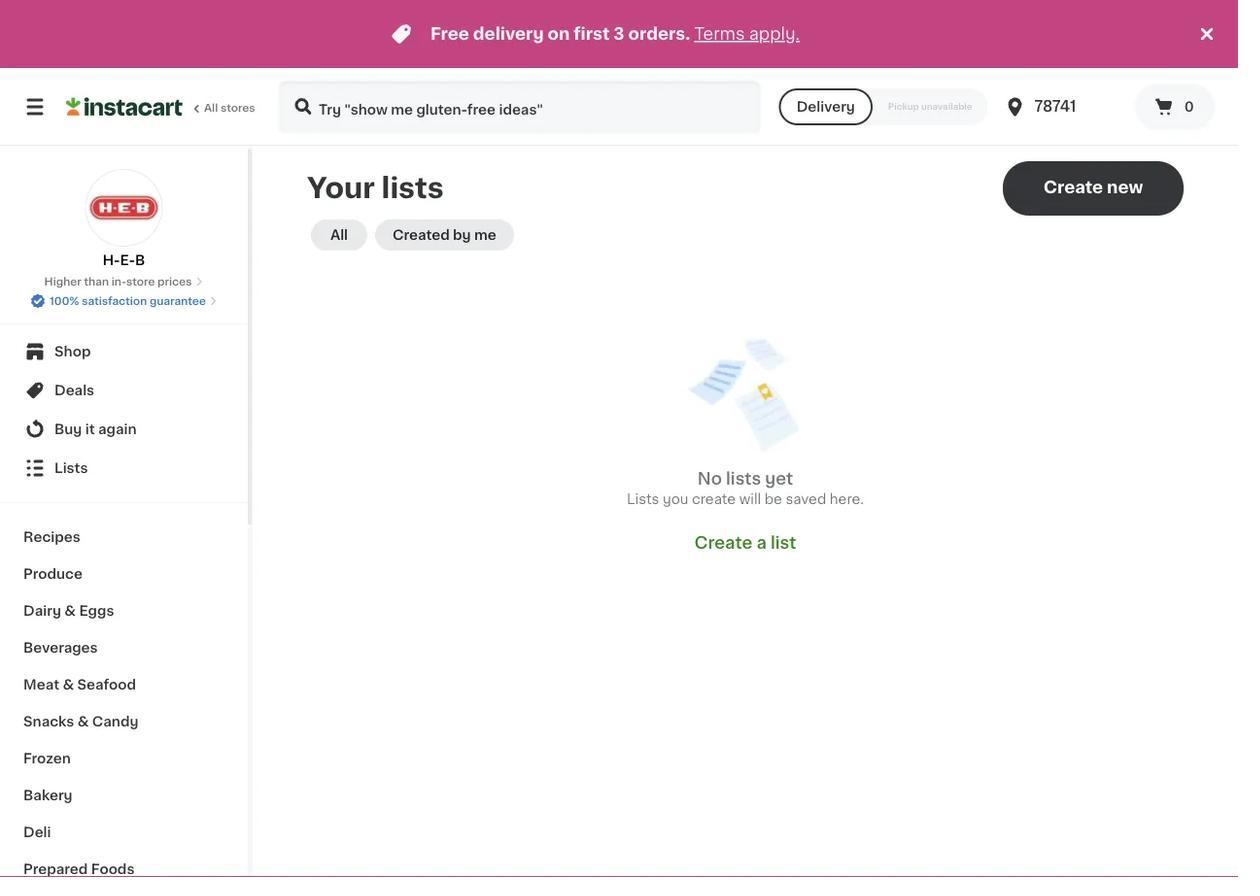 Task type: locate. For each thing, give the bounding box(es) containing it.
1 vertical spatial all
[[330, 228, 348, 242]]

create
[[1044, 179, 1103, 196], [695, 535, 753, 552]]

100% satisfaction guarantee
[[50, 296, 206, 307]]

0 vertical spatial create
[[1044, 179, 1103, 196]]

meat & seafood link
[[12, 667, 236, 704]]

deli
[[23, 826, 51, 840]]

create
[[692, 493, 736, 506]]

create for create a list
[[695, 535, 753, 552]]

0 vertical spatial all
[[204, 103, 218, 113]]

0 horizontal spatial all
[[204, 103, 218, 113]]

on
[[548, 26, 570, 42]]

lists
[[54, 462, 88, 475], [627, 493, 659, 506]]

100%
[[50, 296, 79, 307]]

lists
[[382, 174, 444, 202], [726, 471, 761, 487]]

delivery button
[[779, 88, 873, 125]]

prepared foods
[[23, 863, 135, 877]]

buy
[[54, 423, 82, 436]]

1 vertical spatial lists
[[726, 471, 761, 487]]

delivery
[[797, 100, 855, 114]]

first
[[574, 26, 610, 42]]

Search field
[[280, 82, 760, 132]]

h-e-b link
[[85, 169, 163, 270]]

yet
[[765, 471, 793, 487]]

recipes
[[23, 531, 80, 544]]

all stores link
[[66, 80, 257, 134]]

delivery
[[473, 26, 544, 42]]

snacks
[[23, 715, 74, 729]]

1 vertical spatial create
[[695, 535, 753, 552]]

0 horizontal spatial lists
[[54, 462, 88, 475]]

created by me
[[393, 228, 497, 242]]

all inside button
[[330, 228, 348, 242]]

b
[[135, 254, 145, 267]]

beverages link
[[12, 630, 236, 667]]

& right meat
[[63, 679, 74, 692]]

0
[[1185, 100, 1194, 114]]

create left new
[[1044, 179, 1103, 196]]

1 vertical spatial &
[[63, 679, 74, 692]]

1 horizontal spatial create
[[1044, 179, 1103, 196]]

shop link
[[12, 332, 236, 371]]

satisfaction
[[82, 296, 147, 307]]

recipes link
[[12, 519, 236, 556]]

all left stores
[[204, 103, 218, 113]]

free
[[431, 26, 469, 42]]

buy it again
[[54, 423, 137, 436]]

dairy
[[23, 605, 61, 618]]

create a list
[[695, 535, 797, 552]]

lists up will
[[726, 471, 761, 487]]

e-
[[120, 254, 135, 267]]

h-e-b
[[103, 254, 145, 267]]

1 horizontal spatial lists
[[726, 471, 761, 487]]

limited time offer region
[[0, 0, 1196, 68]]

& for snacks
[[77, 715, 89, 729]]

foods
[[91, 863, 135, 877]]

& left the candy
[[77, 715, 89, 729]]

1 horizontal spatial lists
[[627, 493, 659, 506]]

lists up created
[[382, 174, 444, 202]]

instacart logo image
[[66, 95, 183, 119]]

candy
[[92, 715, 138, 729]]

lists down buy
[[54, 462, 88, 475]]

free delivery on first 3 orders. terms apply.
[[431, 26, 800, 42]]

seafood
[[77, 679, 136, 692]]

all
[[204, 103, 218, 113], [330, 228, 348, 242]]

1 horizontal spatial all
[[330, 228, 348, 242]]

created by me button
[[375, 220, 514, 251]]

guarantee
[[150, 296, 206, 307]]

create left a
[[695, 535, 753, 552]]

0 horizontal spatial create
[[695, 535, 753, 552]]

deals
[[54, 384, 94, 398]]

new
[[1107, 179, 1143, 196]]

higher than in-store prices link
[[44, 274, 204, 290]]

lists for your
[[382, 174, 444, 202]]

0 vertical spatial &
[[64, 605, 76, 618]]

apply.
[[749, 26, 800, 42]]

create inside button
[[1044, 179, 1103, 196]]

create a list link
[[695, 533, 797, 554]]

meat & seafood
[[23, 679, 136, 692]]

create new button
[[1003, 161, 1184, 216]]

100% satisfaction guarantee button
[[30, 290, 218, 309]]

lists left the you
[[627, 493, 659, 506]]

0 horizontal spatial lists
[[382, 174, 444, 202]]

0 vertical spatial lists
[[382, 174, 444, 202]]

78741 button
[[1004, 80, 1120, 134]]

2 vertical spatial &
[[77, 715, 89, 729]]

& left eggs
[[64, 605, 76, 618]]

you
[[663, 493, 689, 506]]

None search field
[[278, 80, 762, 134]]

saved
[[786, 493, 827, 506]]

all button
[[311, 220, 367, 251]]

lists for no
[[726, 471, 761, 487]]

store
[[126, 277, 155, 287]]

all down your
[[330, 228, 348, 242]]

1 vertical spatial lists
[[627, 493, 659, 506]]

again
[[98, 423, 137, 436]]

will
[[739, 493, 761, 506]]

no lists yet lists you create will be saved here.
[[627, 471, 864, 506]]

&
[[64, 605, 76, 618], [63, 679, 74, 692], [77, 715, 89, 729]]

lists inside no lists yet lists you create will be saved here.
[[726, 471, 761, 487]]



Task type: vqa. For each thing, say whether or not it's contained in the screenshot.
bottommost Create
yes



Task type: describe. For each thing, give the bounding box(es) containing it.
create for create new
[[1044, 179, 1103, 196]]

0 button
[[1135, 84, 1215, 130]]

bakery link
[[12, 778, 236, 815]]

produce link
[[12, 556, 236, 593]]

no
[[698, 471, 722, 487]]

h-
[[103, 254, 120, 267]]

& for meat
[[63, 679, 74, 692]]

than
[[84, 277, 109, 287]]

dairy & eggs link
[[12, 593, 236, 630]]

shop
[[54, 345, 91, 359]]

higher
[[44, 277, 81, 287]]

3
[[614, 26, 625, 42]]

deals link
[[12, 371, 236, 410]]

prepared
[[23, 863, 88, 877]]

me
[[474, 228, 497, 242]]

frozen
[[23, 752, 71, 766]]

terms apply. link
[[694, 26, 800, 42]]

dairy & eggs
[[23, 605, 114, 618]]

produce
[[23, 568, 83, 581]]

all for all stores
[[204, 103, 218, 113]]

your
[[307, 174, 375, 202]]

terms
[[694, 26, 745, 42]]

frozen link
[[12, 741, 236, 778]]

deli link
[[12, 815, 236, 852]]

0 vertical spatial lists
[[54, 462, 88, 475]]

h-e-b logo image
[[85, 169, 163, 247]]

eggs
[[79, 605, 114, 618]]

by
[[453, 228, 471, 242]]

bakery
[[23, 789, 73, 803]]

your lists
[[307, 174, 444, 202]]

prepared foods link
[[12, 852, 236, 878]]

all stores
[[204, 103, 255, 113]]

it
[[85, 423, 95, 436]]

be
[[765, 493, 782, 506]]

stores
[[221, 103, 255, 113]]

78741
[[1035, 100, 1076, 114]]

here.
[[830, 493, 864, 506]]

buy it again link
[[12, 410, 236, 449]]

service type group
[[779, 88, 988, 125]]

snacks & candy
[[23, 715, 138, 729]]

orders.
[[628, 26, 691, 42]]

& for dairy
[[64, 605, 76, 618]]

higher than in-store prices
[[44, 277, 192, 287]]

a
[[757, 535, 767, 552]]

prices
[[158, 277, 192, 287]]

created
[[393, 228, 450, 242]]

list
[[771, 535, 797, 552]]

lists inside no lists yet lists you create will be saved here.
[[627, 493, 659, 506]]

lists link
[[12, 449, 236, 488]]

meat
[[23, 679, 59, 692]]

beverages
[[23, 642, 98, 655]]

create new
[[1044, 179, 1143, 196]]

in-
[[112, 277, 126, 287]]

all for all
[[330, 228, 348, 242]]

snacks & candy link
[[12, 704, 236, 741]]



